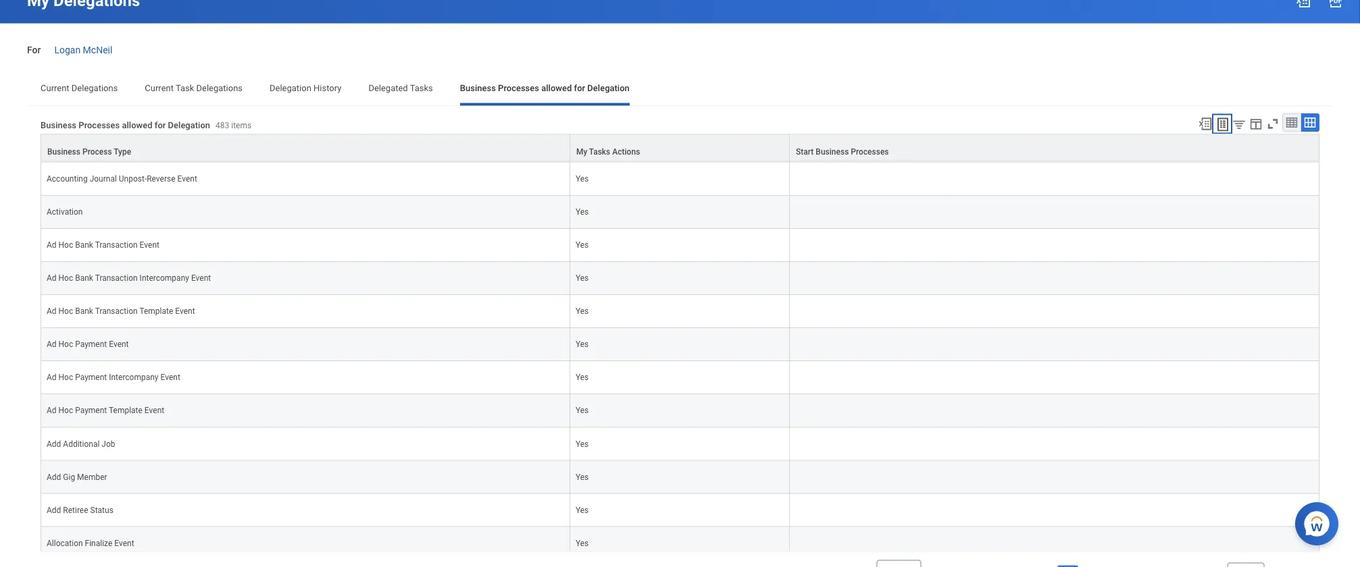 Task type: describe. For each thing, give the bounding box(es) containing it.
tasks for my
[[589, 147, 610, 157]]

hoc for ad hoc bank transaction template event
[[59, 308, 73, 317]]

mcneil
[[83, 45, 112, 56]]

current delegations
[[41, 83, 118, 93]]

bank for ad hoc bank transaction intercompany event
[[75, 274, 93, 284]]

cell for row containing ad hoc bank transaction intercompany event
[[790, 263, 1320, 296]]

payment for event
[[75, 341, 107, 350]]

delegation for business processes allowed for delegation
[[588, 83, 630, 93]]

allowed for business processes allowed for delegation
[[542, 83, 572, 93]]

cell for row containing ad hoc payment event
[[790, 329, 1320, 362]]

select to filter grid data image
[[1232, 117, 1247, 132]]

row containing ad hoc payment event
[[41, 329, 1320, 362]]

ad for ad hoc bank transaction event
[[47, 241, 56, 251]]

row containing ad hoc payment intercompany event
[[41, 362, 1320, 396]]

additional
[[63, 440, 100, 450]]

hoc for ad hoc payment event
[[59, 341, 73, 350]]

view printable version (pdf) image
[[1328, 0, 1344, 9]]

ad hoc bank transaction template event element
[[47, 305, 195, 317]]

row containing ad hoc bank transaction intercompany event
[[41, 263, 1320, 296]]

processes for business processes allowed for delegation
[[498, 83, 539, 93]]

ad hoc bank transaction event element
[[47, 238, 159, 251]]

ad for ad hoc payment template event
[[47, 407, 56, 416]]

ad hoc payment template event
[[47, 407, 164, 416]]

accounting journal unpost intercompany event
[[47, 142, 218, 151]]

ad for ad hoc bank transaction template event
[[47, 308, 56, 317]]

job
[[102, 440, 115, 450]]

cell for row containing ad hoc bank transaction template event
[[790, 296, 1320, 329]]

export to excel image for export to worksheets icon
[[1198, 117, 1213, 132]]

allocation finalize event element
[[47, 537, 134, 549]]

cell for row containing accounting journal unpost-reverse event
[[790, 163, 1320, 197]]

yes for row containing activation
[[576, 208, 589, 217]]

1 horizontal spatial delegation
[[270, 83, 311, 93]]

row containing add additional job
[[41, 429, 1320, 462]]

cell for row containing ad hoc payment intercompany event
[[790, 362, 1320, 396]]

add gig member
[[47, 473, 107, 483]]

yes for row containing ad hoc payment template event
[[576, 407, 589, 416]]

activation
[[47, 208, 83, 217]]

ad hoc payment event
[[47, 341, 129, 350]]

logan mcneil link
[[54, 42, 112, 56]]

row containing allocation finalize event
[[41, 528, 1320, 561]]

for for business processes allowed for delegation
[[574, 83, 585, 93]]

add retiree status element
[[47, 504, 113, 516]]

processes for business processes allowed for delegation 483 items
[[79, 120, 120, 130]]

yes for row containing ad hoc bank transaction intercompany event
[[576, 274, 589, 284]]

add for add additional job
[[47, 440, 61, 450]]

history
[[314, 83, 342, 93]]

my tasks actions button
[[570, 135, 789, 161]]

ad hoc payment intercompany event element
[[47, 371, 180, 383]]

yes for row containing allocation finalize event
[[576, 540, 589, 549]]

1 delegations from the left
[[72, 83, 118, 93]]

ad hoc bank transaction intercompany event element
[[47, 272, 211, 284]]

current for current task delegations
[[145, 83, 174, 93]]

accounting for accounting journal unpost intercompany event
[[47, 142, 88, 151]]

intercompany for accounting journal unpost intercompany event
[[147, 142, 196, 151]]

current task delegations
[[145, 83, 243, 93]]

add additional job element
[[47, 437, 115, 450]]

add gig member element
[[47, 471, 107, 483]]

reverse
[[147, 175, 175, 184]]

business for business processes allowed for delegation
[[460, 83, 496, 93]]

process
[[82, 147, 112, 157]]

member
[[77, 473, 107, 483]]

current for current delegations
[[41, 83, 69, 93]]

yes for row containing add gig member
[[576, 473, 589, 483]]

business for business process type
[[47, 147, 80, 157]]

yes for row containing accounting journal unpost intercompany event
[[576, 142, 589, 151]]

delegation history
[[270, 83, 342, 93]]

row containing add retiree status
[[41, 495, 1320, 528]]

ad hoc bank transaction event
[[47, 241, 159, 251]]

business processes allowed for delegation 483 items
[[41, 120, 251, 130]]

table image
[[1285, 116, 1299, 130]]

allocation finalize event
[[47, 540, 134, 549]]

yes for row containing ad hoc bank transaction template event
[[576, 308, 589, 317]]

export to excel image for "view printable version (pdf)" icon
[[1296, 0, 1312, 9]]

ad hoc payment intercompany event
[[47, 374, 180, 383]]

items
[[231, 121, 251, 130]]

bank for ad hoc bank transaction event
[[75, 241, 93, 251]]

row containing activation
[[41, 197, 1320, 230]]

business process type
[[47, 147, 131, 157]]

allocation
[[47, 540, 83, 549]]

unpost
[[119, 142, 145, 151]]

my tasks actions
[[576, 147, 640, 157]]

ad hoc payment template event element
[[47, 404, 164, 416]]

for for business processes allowed for delegation 483 items
[[155, 120, 166, 130]]

payment for template
[[75, 407, 107, 416]]

hoc for ad hoc payment intercompany event
[[59, 374, 73, 383]]

payment for intercompany
[[75, 374, 107, 383]]

type
[[114, 147, 131, 157]]

ad for ad hoc bank transaction intercompany event
[[47, 274, 56, 284]]

1 vertical spatial template
[[109, 407, 143, 416]]

business for business processes allowed for delegation 483 items
[[41, 120, 76, 130]]

allowed for business processes allowed for delegation 483 items
[[122, 120, 152, 130]]

start business processes button
[[790, 135, 1319, 161]]

click to view/edit grid preferences image
[[1249, 117, 1264, 132]]



Task type: vqa. For each thing, say whether or not it's contained in the screenshot.
HOC related to Ad Hoc Bank Transaction Event
yes



Task type: locate. For each thing, give the bounding box(es) containing it.
transaction for template
[[95, 308, 138, 317]]

cell for row containing activation
[[790, 197, 1320, 230]]

3 hoc from the top
[[59, 308, 73, 317]]

for
[[574, 83, 585, 93], [155, 120, 166, 130]]

hoc up the ad hoc payment intercompany event element
[[59, 341, 73, 350]]

8 row from the top
[[41, 329, 1320, 362]]

0 vertical spatial bank
[[75, 241, 93, 251]]

task
[[176, 83, 194, 93]]

journal left unpost at the left top of page
[[90, 142, 117, 151]]

delegated
[[369, 83, 408, 93]]

0 vertical spatial allowed
[[542, 83, 572, 93]]

1 vertical spatial bank
[[75, 274, 93, 284]]

row containing ad hoc bank transaction template event
[[41, 296, 1320, 329]]

fullscreen image
[[1266, 117, 1281, 132]]

1 journal from the top
[[90, 142, 117, 151]]

1 yes from the top
[[576, 142, 589, 151]]

hoc for ad hoc bank transaction event
[[59, 241, 73, 251]]

add for add retiree status
[[47, 507, 61, 516]]

0 horizontal spatial current
[[41, 83, 69, 93]]

2 row from the top
[[41, 134, 1320, 161]]

yes for row containing add retiree status
[[576, 507, 589, 516]]

toolbar
[[1192, 113, 1320, 134]]

processes inside start business processes popup button
[[851, 147, 889, 157]]

template down the ad hoc bank transaction intercompany event
[[139, 308, 173, 317]]

2 horizontal spatial delegation
[[588, 83, 630, 93]]

0 vertical spatial add
[[47, 440, 61, 450]]

1 current from the left
[[41, 83, 69, 93]]

bank
[[75, 241, 93, 251], [75, 274, 93, 284], [75, 308, 93, 317]]

current down 'logan'
[[41, 83, 69, 93]]

hoc down ad hoc bank transaction event
[[59, 274, 73, 284]]

accounting journal unpost-reverse event element
[[47, 172, 197, 184]]

bank down activation
[[75, 241, 93, 251]]

yes for row containing ad hoc payment event
[[576, 341, 589, 350]]

9 yes from the top
[[576, 407, 589, 416]]

accounting up activation element
[[47, 175, 88, 184]]

2 vertical spatial intercompany
[[109, 374, 159, 383]]

2 vertical spatial transaction
[[95, 308, 138, 317]]

cell
[[790, 163, 1320, 197], [790, 197, 1320, 230], [790, 230, 1320, 263], [790, 263, 1320, 296], [790, 296, 1320, 329], [790, 329, 1320, 362], [790, 362, 1320, 396], [790, 396, 1320, 429], [790, 429, 1320, 462], [790, 462, 1320, 495]]

0 horizontal spatial processes
[[79, 120, 120, 130]]

1 vertical spatial processes
[[79, 120, 120, 130]]

yes for row containing add additional job
[[576, 440, 589, 450]]

for
[[27, 45, 41, 56]]

payment up the ad hoc payment intercompany event element
[[75, 341, 107, 350]]

add left additional
[[47, 440, 61, 450]]

yes for row containing ad hoc bank transaction event
[[576, 241, 589, 251]]

accounting left "type"
[[47, 142, 88, 151]]

delegated tasks
[[369, 83, 433, 93]]

hoc down ad hoc payment event
[[59, 374, 73, 383]]

transaction for intercompany
[[95, 274, 138, 284]]

accounting journal unpost intercompany event element
[[47, 139, 218, 151]]

6 hoc from the top
[[59, 407, 73, 416]]

row
[[41, 130, 1320, 163], [41, 134, 1320, 161], [41, 163, 1320, 197], [41, 197, 1320, 230], [41, 230, 1320, 263], [41, 263, 1320, 296], [41, 296, 1320, 329], [41, 329, 1320, 362], [41, 362, 1320, 396], [41, 396, 1320, 429], [41, 429, 1320, 462], [41, 462, 1320, 495], [41, 495, 1320, 528], [41, 528, 1320, 561]]

yes
[[576, 142, 589, 151], [576, 175, 589, 184], [576, 208, 589, 217], [576, 241, 589, 251], [576, 274, 589, 284], [576, 308, 589, 317], [576, 341, 589, 350], [576, 374, 589, 383], [576, 407, 589, 416], [576, 440, 589, 450], [576, 473, 589, 483], [576, 507, 589, 516], [576, 540, 589, 549]]

0 vertical spatial tasks
[[410, 83, 433, 93]]

1 vertical spatial tasks
[[589, 147, 610, 157]]

1 cell from the top
[[790, 163, 1320, 197]]

4 hoc from the top
[[59, 341, 73, 350]]

tasks
[[410, 83, 433, 93], [589, 147, 610, 157]]

2 horizontal spatial processes
[[851, 147, 889, 157]]

4 ad from the top
[[47, 341, 56, 350]]

current
[[41, 83, 69, 93], [145, 83, 174, 93]]

1 vertical spatial allowed
[[122, 120, 152, 130]]

transaction up 'ad hoc bank transaction intercompany event' element at the top left
[[95, 241, 138, 251]]

tab list
[[27, 74, 1333, 106]]

delegation for business processes allowed for delegation 483 items
[[168, 120, 210, 130]]

0 horizontal spatial tasks
[[410, 83, 433, 93]]

3 add from the top
[[47, 507, 61, 516]]

tab list containing current delegations
[[27, 74, 1333, 106]]

accounting for accounting journal unpost-reverse event
[[47, 175, 88, 184]]

bank down ad hoc bank transaction event
[[75, 274, 93, 284]]

2 yes from the top
[[576, 175, 589, 184]]

gig
[[63, 473, 75, 483]]

2 journal from the top
[[90, 175, 117, 184]]

intercompany
[[147, 142, 196, 151], [140, 274, 189, 284], [109, 374, 159, 383]]

2 vertical spatial payment
[[75, 407, 107, 416]]

2 ad from the top
[[47, 274, 56, 284]]

1 horizontal spatial tasks
[[589, 147, 610, 157]]

2 bank from the top
[[75, 274, 93, 284]]

add left retiree
[[47, 507, 61, 516]]

3 yes from the top
[[576, 208, 589, 217]]

1 payment from the top
[[75, 341, 107, 350]]

9 row from the top
[[41, 362, 1320, 396]]

2 vertical spatial add
[[47, 507, 61, 516]]

4 yes from the top
[[576, 241, 589, 251]]

intercompany up 'ad hoc bank transaction template event' element
[[140, 274, 189, 284]]

row containing accounting journal unpost intercompany event
[[41, 130, 1320, 163]]

12 yes from the top
[[576, 507, 589, 516]]

9 cell from the top
[[790, 429, 1320, 462]]

6 cell from the top
[[790, 329, 1320, 362]]

add for add gig member
[[47, 473, 61, 483]]

0 vertical spatial journal
[[90, 142, 117, 151]]

0 horizontal spatial allowed
[[122, 120, 152, 130]]

template down ad hoc payment intercompany event
[[109, 407, 143, 416]]

export to excel image left "view printable version (pdf)" icon
[[1296, 0, 1312, 9]]

4 cell from the top
[[790, 263, 1320, 296]]

delegations down mcneil on the top left of the page
[[72, 83, 118, 93]]

row containing add gig member
[[41, 462, 1320, 495]]

delegations right task
[[196, 83, 243, 93]]

event
[[198, 142, 218, 151], [177, 175, 197, 184], [140, 241, 159, 251], [191, 274, 211, 284], [175, 308, 195, 317], [109, 341, 129, 350], [161, 374, 180, 383], [145, 407, 164, 416], [114, 540, 134, 549]]

2 delegations from the left
[[196, 83, 243, 93]]

13 row from the top
[[41, 495, 1320, 528]]

5 cell from the top
[[790, 296, 1320, 329]]

6 yes from the top
[[576, 308, 589, 317]]

delegation up my tasks actions
[[588, 83, 630, 93]]

cell for row containing add gig member
[[790, 462, 1320, 495]]

intercompany for ad hoc payment intercompany event
[[109, 374, 159, 383]]

1 bank from the top
[[75, 241, 93, 251]]

retiree
[[63, 507, 88, 516]]

1 horizontal spatial current
[[145, 83, 174, 93]]

expand table image
[[1304, 116, 1317, 130]]

0 vertical spatial intercompany
[[147, 142, 196, 151]]

2 current from the left
[[145, 83, 174, 93]]

current left task
[[145, 83, 174, 93]]

ad hoc payment event element
[[47, 338, 129, 350]]

logan mcneil
[[54, 45, 112, 56]]

hoc for ad hoc bank transaction intercompany event
[[59, 274, 73, 284]]

10 cell from the top
[[790, 462, 1320, 495]]

10 row from the top
[[41, 396, 1320, 429]]

hoc for ad hoc payment template event
[[59, 407, 73, 416]]

cell for row containing ad hoc payment template event
[[790, 396, 1320, 429]]

bank for ad hoc bank transaction template event
[[75, 308, 93, 317]]

row containing ad hoc bank transaction event
[[41, 230, 1320, 263]]

0 vertical spatial accounting
[[47, 142, 88, 151]]

intercompany down business processes allowed for delegation 483 items
[[147, 142, 196, 151]]

1 horizontal spatial allowed
[[542, 83, 572, 93]]

1 row from the top
[[41, 130, 1320, 163]]

transaction for event
[[95, 241, 138, 251]]

row containing ad hoc payment template event
[[41, 396, 1320, 429]]

add left gig at left bottom
[[47, 473, 61, 483]]

hoc down activation
[[59, 241, 73, 251]]

business processes allowed for delegation
[[460, 83, 630, 93]]

6 row from the top
[[41, 263, 1320, 296]]

2 vertical spatial bank
[[75, 308, 93, 317]]

3 transaction from the top
[[95, 308, 138, 317]]

hoc up ad hoc payment event element
[[59, 308, 73, 317]]

12 row from the top
[[41, 462, 1320, 495]]

0 vertical spatial transaction
[[95, 241, 138, 251]]

accounting journal unpost-reverse event
[[47, 175, 197, 184]]

yes for row containing accounting journal unpost-reverse event
[[576, 175, 589, 184]]

0 horizontal spatial delegations
[[72, 83, 118, 93]]

8 cell from the top
[[790, 396, 1320, 429]]

2 accounting from the top
[[47, 175, 88, 184]]

for up 'accounting journal unpost intercompany event' element
[[155, 120, 166, 130]]

7 yes from the top
[[576, 341, 589, 350]]

hoc
[[59, 241, 73, 251], [59, 274, 73, 284], [59, 308, 73, 317], [59, 341, 73, 350], [59, 374, 73, 383], [59, 407, 73, 416]]

delegation
[[270, 83, 311, 93], [588, 83, 630, 93], [168, 120, 210, 130]]

ad hoc bank transaction template event
[[47, 308, 195, 317]]

actions
[[612, 147, 640, 157]]

tasks right my
[[589, 147, 610, 157]]

1 transaction from the top
[[95, 241, 138, 251]]

5 yes from the top
[[576, 274, 589, 284]]

1 horizontal spatial for
[[574, 83, 585, 93]]

add retiree status
[[47, 507, 113, 516]]

business process type button
[[41, 135, 570, 161]]

intercompany up ad hoc payment template event element
[[109, 374, 159, 383]]

transaction down the ad hoc bank transaction intercompany event
[[95, 308, 138, 317]]

export to worksheets image
[[1215, 117, 1231, 133]]

1 ad from the top
[[47, 241, 56, 251]]

unpost-
[[119, 175, 147, 184]]

accounting
[[47, 142, 88, 151], [47, 175, 88, 184]]

template
[[139, 308, 173, 317], [109, 407, 143, 416]]

tasks right delegated
[[410, 83, 433, 93]]

logan
[[54, 45, 81, 56]]

add additional job
[[47, 440, 115, 450]]

2 vertical spatial processes
[[851, 147, 889, 157]]

1 add from the top
[[47, 440, 61, 450]]

0 vertical spatial payment
[[75, 341, 107, 350]]

tasks for delegated
[[410, 83, 433, 93]]

14 row from the top
[[41, 528, 1320, 561]]

delegations
[[72, 83, 118, 93], [196, 83, 243, 93]]

business
[[460, 83, 496, 93], [41, 120, 76, 130], [47, 147, 80, 157], [816, 147, 849, 157]]

hoc up add additional job element at the left bottom of the page
[[59, 407, 73, 416]]

export to excel image
[[1296, 0, 1312, 9], [1198, 117, 1213, 132]]

483
[[216, 121, 229, 130]]

ad
[[47, 241, 56, 251], [47, 274, 56, 284], [47, 308, 56, 317], [47, 341, 56, 350], [47, 374, 56, 383], [47, 407, 56, 416]]

1 horizontal spatial processes
[[498, 83, 539, 93]]

export to excel image left export to worksheets icon
[[1198, 117, 1213, 132]]

cell for row containing ad hoc bank transaction event
[[790, 230, 1320, 263]]

delegation left history
[[270, 83, 311, 93]]

1 hoc from the top
[[59, 241, 73, 251]]

1 vertical spatial transaction
[[95, 274, 138, 284]]

10 yes from the top
[[576, 440, 589, 450]]

row containing business process type
[[41, 134, 1320, 161]]

1 accounting from the top
[[47, 142, 88, 151]]

transaction up 'ad hoc bank transaction template event' element
[[95, 274, 138, 284]]

2 hoc from the top
[[59, 274, 73, 284]]

2 payment from the top
[[75, 374, 107, 383]]

3 row from the top
[[41, 163, 1320, 197]]

ad hoc bank transaction intercompany event
[[47, 274, 211, 284]]

finalize
[[85, 540, 112, 549]]

5 ad from the top
[[47, 374, 56, 383]]

11 row from the top
[[41, 429, 1320, 462]]

tasks inside popup button
[[589, 147, 610, 157]]

row containing accounting journal unpost-reverse event
[[41, 163, 1320, 197]]

5 hoc from the top
[[59, 374, 73, 383]]

0 horizontal spatial for
[[155, 120, 166, 130]]

start business processes
[[796, 147, 889, 157]]

journal
[[90, 142, 117, 151], [90, 175, 117, 184]]

2 transaction from the top
[[95, 274, 138, 284]]

add
[[47, 440, 61, 450], [47, 473, 61, 483], [47, 507, 61, 516]]

2 add from the top
[[47, 473, 61, 483]]

3 payment from the top
[[75, 407, 107, 416]]

ad for ad hoc payment intercompany event
[[47, 374, 56, 383]]

3 bank from the top
[[75, 308, 93, 317]]

1 vertical spatial journal
[[90, 175, 117, 184]]

1 horizontal spatial delegations
[[196, 83, 243, 93]]

5 row from the top
[[41, 230, 1320, 263]]

ad for ad hoc payment event
[[47, 341, 56, 350]]

3 ad from the top
[[47, 308, 56, 317]]

0 horizontal spatial delegation
[[168, 120, 210, 130]]

1 vertical spatial intercompany
[[140, 274, 189, 284]]

1 vertical spatial for
[[155, 120, 166, 130]]

4 row from the top
[[41, 197, 1320, 230]]

1 horizontal spatial export to excel image
[[1296, 0, 1312, 9]]

0 horizontal spatial export to excel image
[[1198, 117, 1213, 132]]

cell for row containing add additional job
[[790, 429, 1320, 462]]

transaction
[[95, 241, 138, 251], [95, 274, 138, 284], [95, 308, 138, 317]]

8 yes from the top
[[576, 374, 589, 383]]

0 vertical spatial template
[[139, 308, 173, 317]]

allowed
[[542, 83, 572, 93], [122, 120, 152, 130]]

start
[[796, 147, 814, 157]]

3 cell from the top
[[790, 230, 1320, 263]]

payment
[[75, 341, 107, 350], [75, 374, 107, 383], [75, 407, 107, 416]]

processes
[[498, 83, 539, 93], [79, 120, 120, 130], [851, 147, 889, 157]]

journal down process
[[90, 175, 117, 184]]

payment down ad hoc payment event
[[75, 374, 107, 383]]

journal for unpost
[[90, 142, 117, 151]]

status
[[90, 507, 113, 516]]

bank up ad hoc payment event element
[[75, 308, 93, 317]]

journal for unpost-
[[90, 175, 117, 184]]

2 cell from the top
[[790, 197, 1320, 230]]

7 row from the top
[[41, 296, 1320, 329]]

for up my
[[574, 83, 585, 93]]

0 vertical spatial export to excel image
[[1296, 0, 1312, 9]]

1 vertical spatial accounting
[[47, 175, 88, 184]]

1 vertical spatial add
[[47, 473, 61, 483]]

my
[[576, 147, 587, 157]]

0 vertical spatial for
[[574, 83, 585, 93]]

0 vertical spatial processes
[[498, 83, 539, 93]]

payment up add additional job element at the left bottom of the page
[[75, 407, 107, 416]]

11 yes from the top
[[576, 473, 589, 483]]

yes for row containing ad hoc payment intercompany event
[[576, 374, 589, 383]]

6 ad from the top
[[47, 407, 56, 416]]

1 vertical spatial payment
[[75, 374, 107, 383]]

delegation left the 483
[[168, 120, 210, 130]]

7 cell from the top
[[790, 362, 1320, 396]]

13 yes from the top
[[576, 540, 589, 549]]

activation element
[[47, 205, 83, 217]]

1 vertical spatial export to excel image
[[1198, 117, 1213, 132]]



